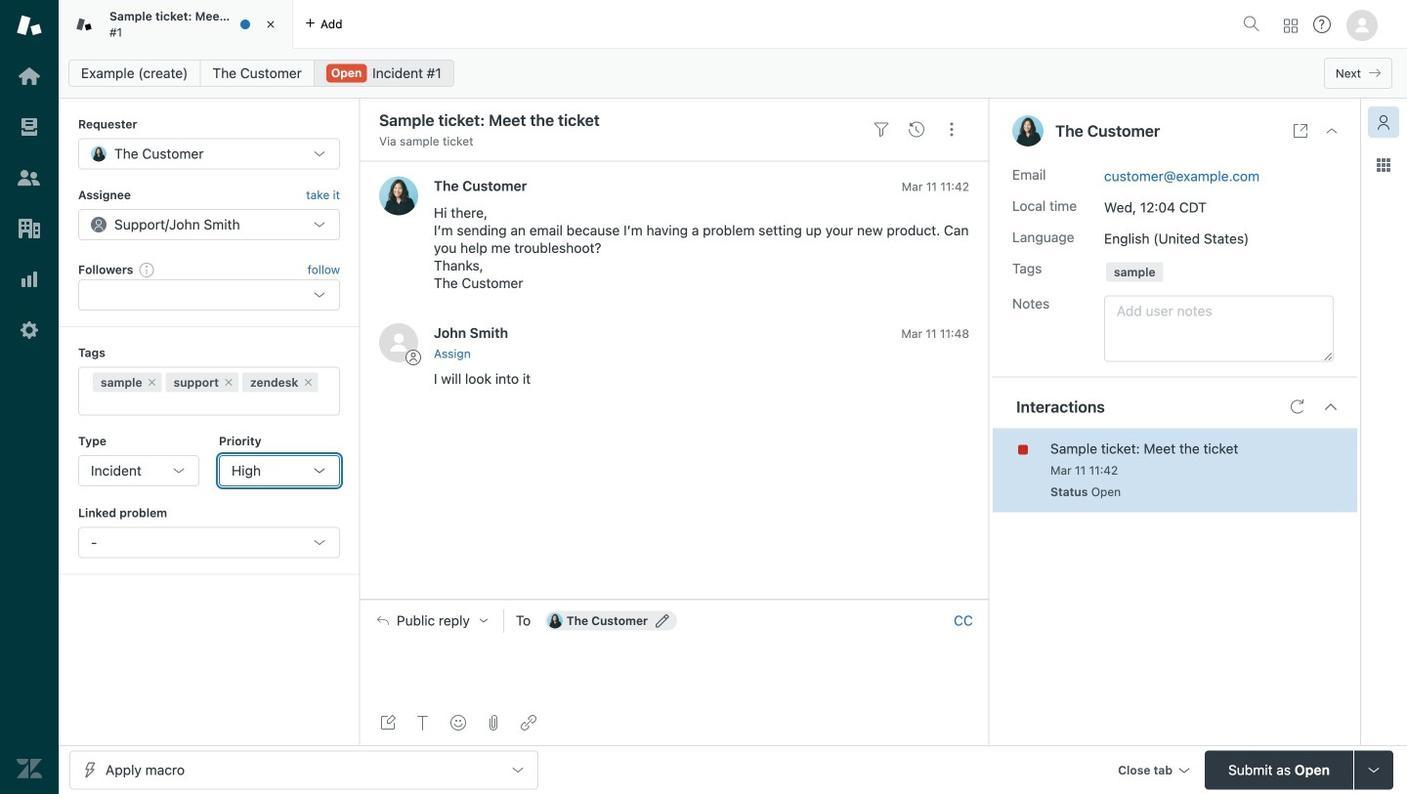 Task type: vqa. For each thing, say whether or not it's contained in the screenshot.
Close image in Tabs tab list
yes



Task type: describe. For each thing, give the bounding box(es) containing it.
remove image
[[146, 377, 158, 389]]

filter image
[[874, 122, 889, 138]]

zendesk image
[[17, 756, 42, 782]]

1 vertical spatial mar 11 11:42 text field
[[1051, 464, 1118, 477]]

admin image
[[17, 318, 42, 343]]

view more details image
[[1293, 123, 1309, 139]]

zendesk support image
[[17, 13, 42, 38]]

get help image
[[1314, 16, 1331, 33]]

conversationlabel log
[[360, 161, 989, 599]]

reporting image
[[17, 267, 42, 292]]

displays possible ticket submission types image
[[1366, 763, 1382, 778]]

mar 11 11:42 text field inside conversationlabel log
[[902, 180, 970, 193]]

apps image
[[1376, 157, 1392, 173]]

ticket actions image
[[944, 122, 960, 138]]

Subject field
[[375, 108, 860, 132]]

add link (cmd k) image
[[521, 715, 537, 731]]

edit user image
[[656, 614, 670, 628]]

1 remove image from the left
[[223, 377, 235, 389]]

format text image
[[415, 715, 431, 731]]

info on adding followers image
[[139, 262, 155, 278]]

get started image
[[17, 64, 42, 89]]

close image
[[261, 15, 281, 34]]

2 avatar image from the top
[[379, 323, 418, 363]]

tabs tab list
[[59, 0, 1235, 49]]



Task type: locate. For each thing, give the bounding box(es) containing it.
hide composer image
[[667, 592, 682, 607]]

Add user notes text field
[[1104, 296, 1334, 362]]

1 horizontal spatial remove image
[[302, 377, 314, 389]]

organizations image
[[17, 216, 42, 241]]

0 horizontal spatial remove image
[[223, 377, 235, 389]]

main element
[[0, 0, 59, 795]]

1 avatar image from the top
[[379, 176, 418, 215]]

tab
[[59, 0, 293, 49]]

customer context image
[[1376, 114, 1392, 130]]

add attachment image
[[486, 715, 501, 731]]

user image
[[1013, 115, 1044, 147]]

customers image
[[17, 165, 42, 191]]

views image
[[17, 114, 42, 140]]

events image
[[909, 122, 925, 138]]

0 vertical spatial avatar image
[[379, 176, 418, 215]]

close image
[[1324, 123, 1340, 139]]

Mar 11 11:48 text field
[[901, 327, 970, 341]]

avatar image
[[379, 176, 418, 215], [379, 323, 418, 363]]

Mar 11 11:42 text field
[[902, 180, 970, 193], [1051, 464, 1118, 477]]

customer@example.com image
[[547, 613, 563, 629]]

zendesk products image
[[1284, 19, 1298, 33]]

insert emojis image
[[451, 715, 466, 731]]

1 vertical spatial avatar image
[[379, 323, 418, 363]]

draft mode image
[[380, 715, 396, 731]]

secondary element
[[59, 54, 1407, 93]]

1 horizontal spatial mar 11 11:42 text field
[[1051, 464, 1118, 477]]

0 vertical spatial mar 11 11:42 text field
[[902, 180, 970, 193]]

2 remove image from the left
[[302, 377, 314, 389]]

0 horizontal spatial mar 11 11:42 text field
[[902, 180, 970, 193]]

remove image
[[223, 377, 235, 389], [302, 377, 314, 389]]



